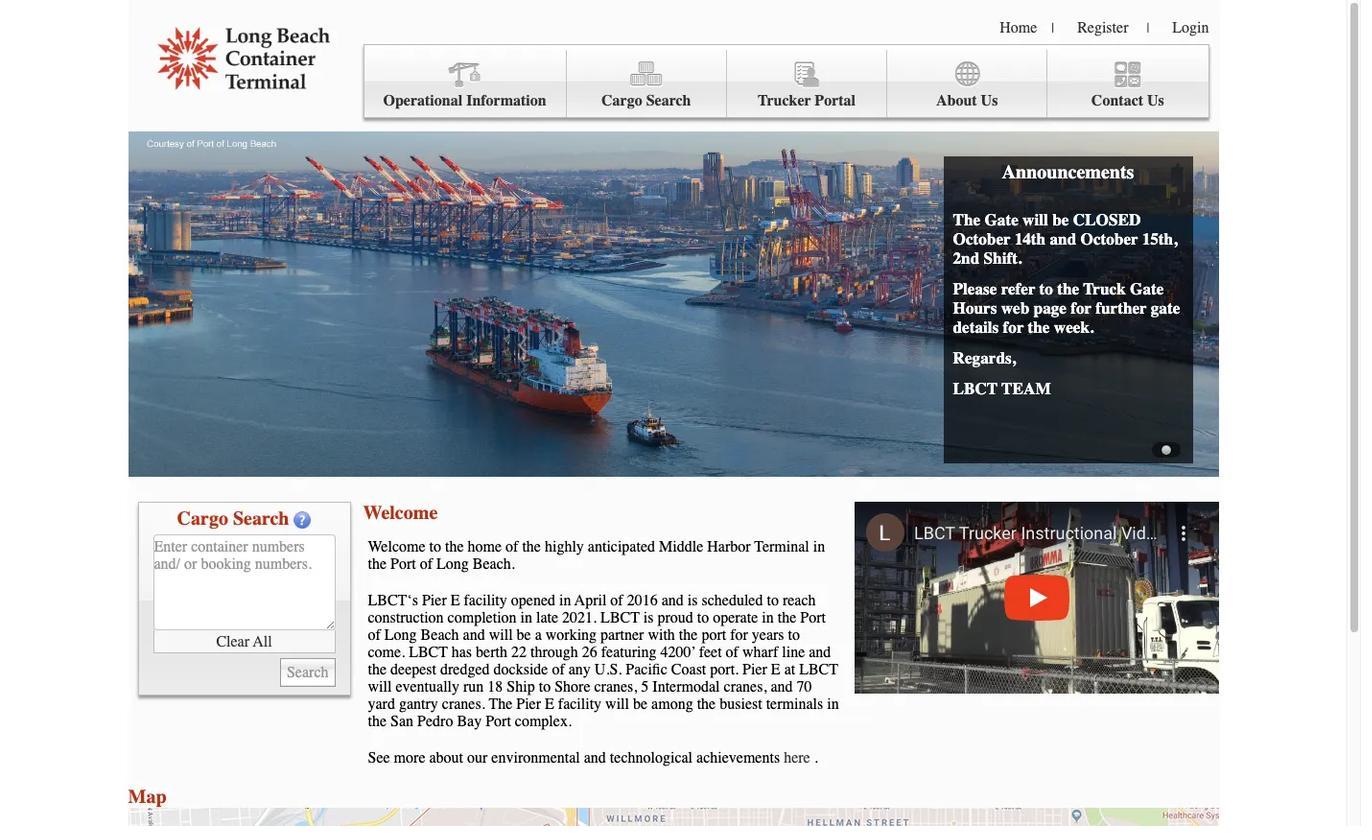Task type: locate. For each thing, give the bounding box(es) containing it.
1 cranes, from the left
[[594, 678, 637, 696]]

2 horizontal spatial pier
[[743, 661, 767, 678]]

1 vertical spatial be
[[517, 626, 531, 644]]

1 vertical spatial search
[[233, 508, 289, 530]]

san
[[391, 713, 414, 730]]

the right "run"
[[489, 696, 513, 713]]

2 | from the left
[[1147, 20, 1150, 36]]

among
[[652, 696, 693, 713]]

0 horizontal spatial us
[[981, 92, 998, 109]]

pier up beach on the bottom left of the page
[[422, 592, 447, 609]]

us inside about us link
[[981, 92, 998, 109]]

1 october from the left
[[953, 229, 1011, 248]]

trucker
[[758, 92, 811, 109]]

the left home
[[445, 538, 464, 555]]

the inside the gate will be closed october 14th and october 15th, 2nd shift.
[[953, 210, 981, 229]]

e up beach on the bottom left of the page
[[451, 592, 460, 609]]

gate
[[985, 210, 1019, 229], [1130, 279, 1164, 298]]

0 vertical spatial be
[[1053, 210, 1069, 229]]

long left beach. on the left
[[437, 555, 469, 573]]

to right refer
[[1040, 279, 1053, 298]]

lbct team
[[953, 379, 1051, 398]]

achievements
[[697, 749, 780, 767]]

0 horizontal spatial search
[[233, 508, 289, 530]]

cranes, down wharf
[[724, 678, 767, 696]]

beach
[[421, 626, 459, 644]]

to left home
[[429, 538, 441, 555]]

for right 'page'
[[1071, 298, 1092, 318]]

dredged
[[440, 661, 490, 678]]

shore
[[555, 678, 590, 696]]

complex.
[[515, 713, 572, 730]]

web
[[1001, 298, 1030, 318]]

yard
[[368, 696, 395, 713]]

to inside please refer to the truck gate hours web page for further gate details for the week.
[[1040, 279, 1053, 298]]

is left proud
[[643, 609, 654, 626]]

the gate will be closed october 14th and october 15th, 2nd shift.
[[953, 210, 1178, 268]]

deepest
[[391, 661, 437, 678]]

e
[[451, 592, 460, 609], [771, 661, 781, 678], [545, 696, 554, 713]]

october
[[953, 229, 1011, 248], [1081, 229, 1138, 248]]

middle
[[659, 538, 703, 555]]

completion
[[448, 609, 517, 626]]

be left 'a' at bottom left
[[517, 626, 531, 644]]

1 horizontal spatial long
[[437, 555, 469, 573]]

0 vertical spatial cargo
[[602, 92, 642, 109]]

portal
[[815, 92, 856, 109]]

0 horizontal spatial port
[[391, 555, 416, 573]]

of down lbct's
[[368, 626, 381, 644]]

2 vertical spatial port
[[486, 713, 511, 730]]

the up 2nd
[[953, 210, 981, 229]]

contact us
[[1092, 92, 1165, 109]]

0 horizontal spatial cranes,
[[594, 678, 637, 696]]

e left at
[[771, 661, 781, 678]]

and left technological
[[584, 749, 606, 767]]

to right proud
[[697, 609, 709, 626]]

2 horizontal spatial port
[[800, 609, 826, 626]]

the left port
[[679, 626, 698, 644]]

to
[[1040, 279, 1053, 298], [429, 538, 441, 555], [767, 592, 779, 609], [697, 609, 709, 626], [788, 626, 800, 644], [539, 678, 551, 696]]

1 vertical spatial e
[[771, 661, 781, 678]]

operational information
[[383, 92, 547, 109]]

0 horizontal spatial cargo search
[[177, 508, 289, 530]]

port up line
[[800, 609, 826, 626]]

lbct down regards,​ at the top right of page
[[953, 379, 998, 398]]

welcome inside welcome to the home of the highly anticipated middle harbor terminal in the port of long beach.
[[368, 538, 426, 555]]

all
[[253, 633, 272, 650]]

long down lbct's
[[385, 626, 417, 644]]

1 horizontal spatial gate
[[1130, 279, 1164, 298]]

1 horizontal spatial cranes,
[[724, 678, 767, 696]]

1 horizontal spatial be
[[633, 696, 648, 713]]

the up lbct's
[[368, 555, 387, 573]]

lbct left has
[[409, 644, 448, 661]]

0 vertical spatial welcome
[[363, 502, 438, 524]]

1 horizontal spatial port
[[486, 713, 511, 730]]

cargo search
[[602, 92, 691, 109], [177, 508, 289, 530]]

14th and
[[1015, 229, 1077, 248]]

None submit
[[280, 658, 335, 687]]

october up please
[[953, 229, 1011, 248]]

0 vertical spatial facility
[[464, 592, 507, 609]]

0 horizontal spatial cargo
[[177, 508, 228, 530]]

harbor
[[707, 538, 751, 555]]

register link
[[1078, 19, 1129, 36]]

through
[[530, 644, 578, 661]]

1 vertical spatial welcome
[[368, 538, 426, 555]]

1 horizontal spatial facility
[[558, 696, 602, 713]]

be left "among"
[[633, 696, 648, 713]]

0 horizontal spatial |
[[1052, 20, 1055, 36]]

0 horizontal spatial the
[[489, 696, 513, 713]]

and
[[662, 592, 684, 609], [463, 626, 485, 644], [809, 644, 831, 661], [771, 678, 793, 696], [584, 749, 606, 767]]

years
[[752, 626, 784, 644]]

1 vertical spatial port
[[800, 609, 826, 626]]

2 vertical spatial e
[[545, 696, 554, 713]]

us right about
[[981, 92, 998, 109]]

busiest
[[720, 696, 762, 713]]

1 vertical spatial cargo search
[[177, 508, 289, 530]]

the left san
[[368, 713, 387, 730]]

has
[[452, 644, 472, 661]]

facility down beach. on the left
[[464, 592, 507, 609]]

team
[[1002, 379, 1051, 398]]

facility
[[464, 592, 507, 609], [558, 696, 602, 713]]

2 vertical spatial pier
[[516, 696, 541, 713]]

0 horizontal spatial is
[[643, 609, 654, 626]]

gantry
[[399, 696, 438, 713]]

2nd
[[953, 248, 980, 268]]

dockside
[[494, 661, 548, 678]]

gate right truck
[[1130, 279, 1164, 298]]

port
[[391, 555, 416, 573], [800, 609, 826, 626], [486, 713, 511, 730]]

0 horizontal spatial e
[[451, 592, 460, 609]]

| right home
[[1052, 20, 1055, 36]]

long inside lbct's pier e facility opened in april of 2016 and is scheduled to reach construction completion in late 2021.  lbct is proud to operate in the port of long beach and will be a working partner with the port for years to come.  lbct has berth 22 through 26 featuring 4200' feet of wharf line and the deepest dredged dockside of any u.s. pacific coast port. pier e at lbct will eventually run 18 ship to shore cranes, 5 intermodal cranes, and 70 yard gantry cranes. the pier e facility will be among the busiest terminals in the san pedro bay port complex.
[[385, 626, 417, 644]]

1 vertical spatial pier
[[743, 661, 767, 678]]

1 horizontal spatial the
[[953, 210, 981, 229]]

of right home
[[506, 538, 518, 555]]

contact
[[1092, 92, 1144, 109]]

operational information link
[[364, 50, 567, 118]]

about
[[936, 92, 977, 109]]

1 horizontal spatial search
[[646, 92, 691, 109]]

cargo search link
[[567, 50, 727, 118]]

0 horizontal spatial october
[[953, 229, 1011, 248]]

2 horizontal spatial e
[[771, 661, 781, 678]]

cranes.
[[442, 696, 485, 713]]

construction
[[368, 609, 444, 626]]

15th,
[[1142, 229, 1178, 248]]

1 horizontal spatial cargo search
[[602, 92, 691, 109]]

0 horizontal spatial gate
[[985, 210, 1019, 229]]

be left "closed"
[[1053, 210, 1069, 229]]

further
[[1096, 298, 1147, 318]]

1 horizontal spatial us
[[1147, 92, 1165, 109]]

pier
[[422, 592, 447, 609], [743, 661, 767, 678], [516, 696, 541, 713]]

gate up shift.
[[985, 210, 1019, 229]]

is left scheduled
[[688, 592, 698, 609]]

0 horizontal spatial pier
[[422, 592, 447, 609]]

a
[[535, 626, 542, 644]]

0 vertical spatial gate
[[985, 210, 1019, 229]]

long
[[437, 555, 469, 573], [385, 626, 417, 644]]

port right bay
[[486, 713, 511, 730]]

0 vertical spatial port
[[391, 555, 416, 573]]

port up lbct's
[[391, 555, 416, 573]]

facility down any
[[558, 696, 602, 713]]

wharf
[[743, 644, 778, 661]]

0 horizontal spatial be
[[517, 626, 531, 644]]

.
[[814, 749, 818, 767]]

cranes, left 5 in the bottom of the page
[[594, 678, 637, 696]]

the up line
[[778, 609, 797, 626]]

the
[[1057, 279, 1079, 298], [1028, 318, 1050, 337], [445, 538, 464, 555], [522, 538, 541, 555], [368, 555, 387, 573], [778, 609, 797, 626], [679, 626, 698, 644], [368, 661, 387, 678], [697, 696, 716, 713], [368, 713, 387, 730]]

0 horizontal spatial facility
[[464, 592, 507, 609]]

0 vertical spatial the
[[953, 210, 981, 229]]

2 october from the left
[[1081, 229, 1138, 248]]

in right terminal
[[813, 538, 825, 555]]

us right contact
[[1147, 92, 1165, 109]]

us inside contact us link
[[1147, 92, 1165, 109]]

0 horizontal spatial for
[[730, 626, 748, 644]]

0 vertical spatial search
[[646, 92, 691, 109]]

2 horizontal spatial for
[[1071, 298, 1092, 318]]

| left login link
[[1147, 20, 1150, 36]]

for right the details
[[1003, 318, 1024, 337]]

will down come.
[[368, 678, 392, 696]]

2 us from the left
[[1147, 92, 1165, 109]]

1 vertical spatial facility
[[558, 696, 602, 713]]

pier down dockside
[[516, 696, 541, 713]]

0 vertical spatial long
[[437, 555, 469, 573]]

will down announcements
[[1023, 210, 1048, 229]]

1 horizontal spatial e
[[545, 696, 554, 713]]

e left shore on the bottom
[[545, 696, 554, 713]]

is
[[688, 592, 698, 609], [643, 609, 654, 626]]

about
[[429, 749, 463, 767]]

october up truck
[[1081, 229, 1138, 248]]

come.
[[368, 644, 405, 661]]

us for contact us
[[1147, 92, 1165, 109]]

2 horizontal spatial be
[[1053, 210, 1069, 229]]

at
[[784, 661, 796, 678]]

1 us from the left
[[981, 92, 998, 109]]

in left late
[[521, 609, 532, 626]]

1 vertical spatial the
[[489, 696, 513, 713]]

cargo
[[602, 92, 642, 109], [177, 508, 228, 530]]

menu bar
[[363, 44, 1209, 118]]

port.
[[710, 661, 739, 678]]

for right port
[[730, 626, 748, 644]]

1 horizontal spatial october
[[1081, 229, 1138, 248]]

0 horizontal spatial long
[[385, 626, 417, 644]]

of
[[506, 538, 518, 555], [420, 555, 433, 573], [611, 592, 623, 609], [368, 626, 381, 644], [726, 644, 739, 661], [552, 661, 565, 678]]

lbct
[[953, 379, 998, 398], [601, 609, 640, 626], [409, 644, 448, 661], [799, 661, 838, 678]]

login link
[[1173, 19, 1209, 36]]

1 horizontal spatial |
[[1147, 20, 1150, 36]]

lbct's pier e facility opened in april of 2016 and is scheduled to reach construction completion in late 2021.  lbct is proud to operate in the port of long beach and will be a working partner with the port for years to come.  lbct has berth 22 through 26 featuring 4200' feet of wharf line and the deepest dredged dockside of any u.s. pacific coast port. pier e at lbct will eventually run 18 ship to shore cranes, 5 intermodal cranes, and 70 yard gantry cranes. the pier e facility will be among the busiest terminals in the san pedro bay port complex.
[[368, 592, 839, 730]]

1 vertical spatial gate
[[1130, 279, 1164, 298]]

lbct right at
[[799, 661, 838, 678]]

here
[[784, 749, 810, 767]]

announcements
[[1002, 161, 1134, 183]]

line
[[782, 644, 805, 661]]

1 horizontal spatial is
[[688, 592, 698, 609]]

1 vertical spatial long
[[385, 626, 417, 644]]

0 vertical spatial e
[[451, 592, 460, 609]]

2 vertical spatial be
[[633, 696, 648, 713]]

to inside welcome to the home of the highly anticipated middle harbor terminal in the port of long beach.
[[429, 538, 441, 555]]

pier right the port.
[[743, 661, 767, 678]]

the up yard
[[368, 661, 387, 678]]

will inside the gate will be closed october 14th and october 15th, 2nd shift.
[[1023, 210, 1048, 229]]



Task type: vqa. For each thing, say whether or not it's contained in the screenshot.
City :'s :
no



Task type: describe. For each thing, give the bounding box(es) containing it.
gate inside the gate will be closed october 14th and october 15th, 2nd shift.
[[985, 210, 1019, 229]]

the left the highly
[[522, 538, 541, 555]]

login
[[1173, 19, 1209, 36]]

pedro
[[417, 713, 453, 730]]

please
[[953, 279, 997, 298]]

run
[[463, 678, 484, 696]]

gate
[[1151, 298, 1180, 318]]

lbct up featuring
[[601, 609, 640, 626]]

bay
[[457, 713, 482, 730]]

closed
[[1073, 210, 1141, 229]]

welcome for welcome
[[363, 502, 438, 524]]

us for about us
[[981, 92, 998, 109]]

home
[[1000, 19, 1037, 36]]

pacific
[[626, 661, 668, 678]]

highly
[[545, 538, 584, 555]]

in right late
[[559, 592, 571, 609]]

and right 2016
[[662, 592, 684, 609]]

search inside cargo search link
[[646, 92, 691, 109]]

5
[[641, 678, 649, 696]]

of right feet on the bottom of page
[[726, 644, 739, 661]]

the left week.
[[1028, 318, 1050, 337]]

2021.
[[562, 609, 597, 626]]

proud
[[658, 609, 693, 626]]

the right "among"
[[697, 696, 716, 713]]

port
[[702, 626, 726, 644]]

will left 'a' at bottom left
[[489, 626, 513, 644]]

eventually
[[396, 678, 460, 696]]

register
[[1078, 19, 1129, 36]]

please refer to the truck gate hours web page for further gate details for the week.
[[953, 279, 1180, 337]]

late
[[536, 609, 558, 626]]

operate
[[713, 609, 758, 626]]

will left 5 in the bottom of the page
[[605, 696, 629, 713]]

1 vertical spatial cargo
[[177, 508, 228, 530]]

map
[[128, 786, 166, 808]]

contact us link
[[1048, 50, 1208, 118]]

and right beach on the bottom left of the page
[[463, 626, 485, 644]]

about us link
[[887, 50, 1048, 118]]

information
[[466, 92, 547, 109]]

trucker portal link
[[727, 50, 887, 118]]

Enter container numbers and/ or booking numbers. text field
[[153, 534, 335, 630]]

4200'
[[661, 644, 696, 661]]

working
[[546, 626, 597, 644]]

more
[[394, 749, 425, 767]]

any
[[569, 661, 591, 678]]

0 vertical spatial cargo search
[[602, 92, 691, 109]]

environmental
[[492, 749, 580, 767]]

regards,​
[[953, 348, 1016, 367]]

1 horizontal spatial pier
[[516, 696, 541, 713]]

the left truck
[[1057, 279, 1079, 298]]

in inside welcome to the home of the highly anticipated middle harbor terminal in the port of long beach.
[[813, 538, 825, 555]]

scheduled
[[702, 592, 763, 609]]

home link
[[1000, 19, 1037, 36]]

page
[[1034, 298, 1067, 318]]

beach.
[[473, 555, 515, 573]]

and right line
[[809, 644, 831, 661]]

1 horizontal spatial cargo
[[602, 92, 642, 109]]

terminal
[[754, 538, 810, 555]]

refer
[[1001, 279, 1036, 298]]

operational
[[383, 92, 463, 109]]

lbct's
[[368, 592, 418, 609]]

coast
[[671, 661, 706, 678]]

welcome to the home of the highly anticipated middle harbor terminal in the port of long beach.
[[368, 538, 825, 573]]

gate inside please refer to the truck gate hours web page for further gate details for the week.
[[1130, 279, 1164, 298]]

in right operate
[[762, 609, 774, 626]]

clear all
[[216, 633, 272, 650]]

partner
[[601, 626, 644, 644]]

1 | from the left
[[1052, 20, 1055, 36]]

long inside welcome to the home of the highly anticipated middle harbor terminal in the port of long beach.
[[437, 555, 469, 573]]

see
[[368, 749, 390, 767]]

terminals
[[766, 696, 823, 713]]

in right 70
[[827, 696, 839, 713]]

truck
[[1083, 279, 1126, 298]]

about us
[[936, 92, 998, 109]]

the inside lbct's pier e facility opened in april of 2016 and is scheduled to reach construction completion in late 2021.  lbct is proud to operate in the port of long beach and will be a working partner with the port for years to come.  lbct has berth 22 through 26 featuring 4200' feet of wharf line and the deepest dredged dockside of any u.s. pacific coast port. pier e at lbct will eventually run 18 ship to shore cranes, 5 intermodal cranes, and 70 yard gantry cranes. the pier e facility will be among the busiest terminals in the san pedro bay port complex.
[[489, 696, 513, 713]]

anticipated
[[588, 538, 655, 555]]

2016
[[627, 592, 658, 609]]

reach
[[783, 592, 816, 609]]

our
[[467, 749, 488, 767]]

welcome for welcome to the home of the highly anticipated middle harbor terminal in the port of long beach.
[[368, 538, 426, 555]]

opened
[[511, 592, 556, 609]]

of left 2016
[[611, 592, 623, 609]]

menu bar containing operational information
[[363, 44, 1209, 118]]

1 horizontal spatial for
[[1003, 318, 1024, 337]]

trucker portal
[[758, 92, 856, 109]]

2 cranes, from the left
[[724, 678, 767, 696]]

april
[[575, 592, 607, 609]]

featuring
[[601, 644, 657, 661]]

week.
[[1054, 318, 1094, 337]]

shift.
[[984, 248, 1022, 268]]

18
[[488, 678, 503, 696]]

ship
[[507, 678, 535, 696]]

clear
[[216, 633, 249, 650]]

to right years
[[788, 626, 800, 644]]

of up construction
[[420, 555, 433, 573]]

and left 70
[[771, 678, 793, 696]]

home
[[468, 538, 502, 555]]

of left any
[[552, 661, 565, 678]]

berth
[[476, 644, 507, 661]]

for inside lbct's pier e facility opened in april of 2016 and is scheduled to reach construction completion in late 2021.  lbct is proud to operate in the port of long beach and will be a working partner with the port for years to come.  lbct has berth 22 through 26 featuring 4200' feet of wharf line and the deepest dredged dockside of any u.s. pacific coast port. pier e at lbct will eventually run 18 ship to shore cranes, 5 intermodal cranes, and 70 yard gantry cranes. the pier e facility will be among the busiest terminals in the san pedro bay port complex.
[[730, 626, 748, 644]]

clear all button
[[153, 630, 335, 653]]

26
[[582, 644, 597, 661]]

be inside the gate will be closed october 14th and october 15th, 2nd shift.
[[1053, 210, 1069, 229]]

technological
[[610, 749, 693, 767]]

here link
[[784, 749, 810, 767]]

to left reach at the right
[[767, 592, 779, 609]]

port inside welcome to the home of the highly anticipated middle harbor terminal in the port of long beach.
[[391, 555, 416, 573]]

see more about our environmental and technological achievements here .
[[368, 749, 818, 767]]

70
[[797, 678, 812, 696]]

0 vertical spatial pier
[[422, 592, 447, 609]]

to right the ship
[[539, 678, 551, 696]]



